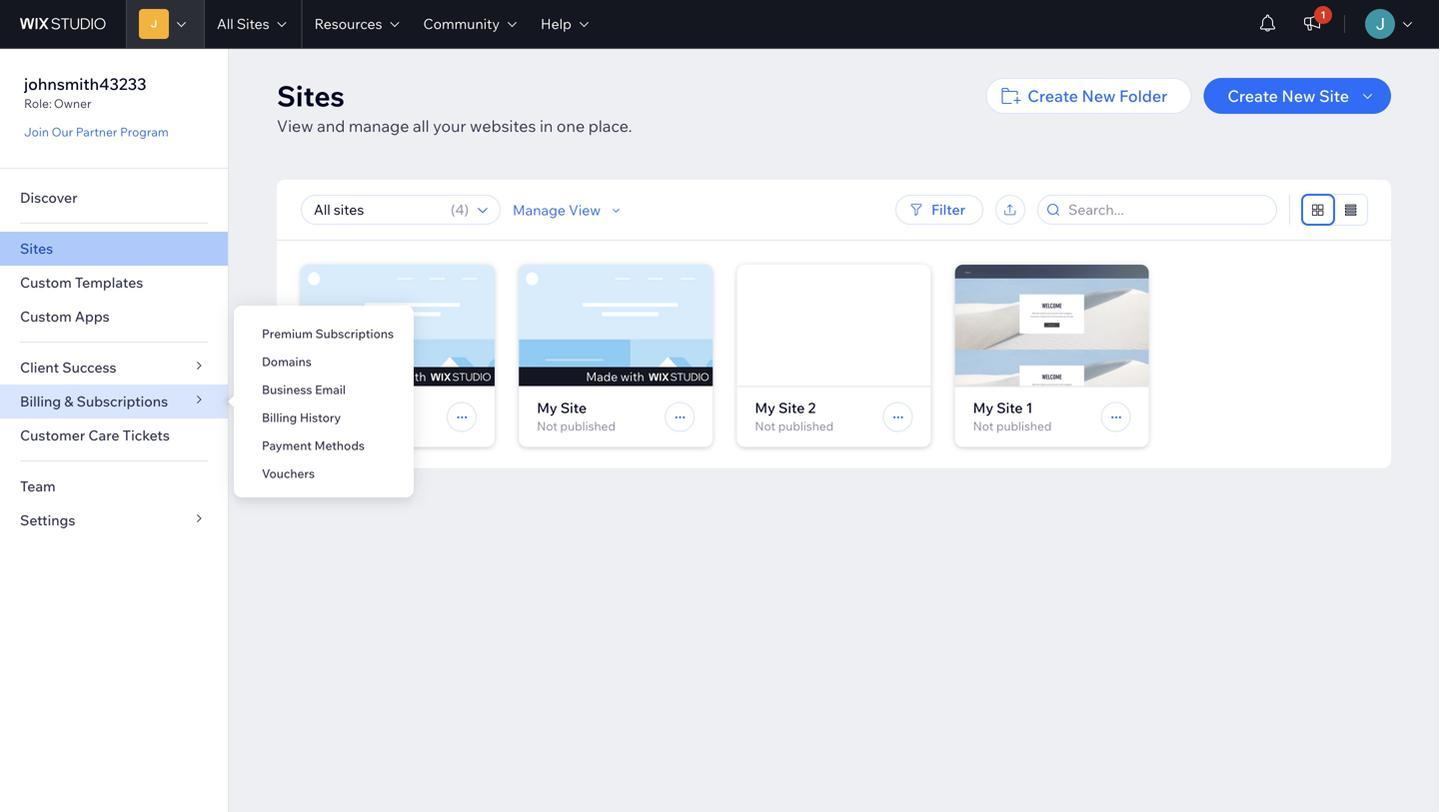 Task type: locate. For each thing, give the bounding box(es) containing it.
all
[[217, 15, 234, 32]]

not inside my site 5 not published
[[319, 419, 340, 434]]

customer
[[20, 427, 85, 444]]

help
[[541, 15, 572, 32]]

care
[[88, 427, 119, 444]]

join our partner program
[[24, 124, 169, 139]]

create
[[1028, 86, 1079, 106], [1228, 86, 1279, 106]]

2 vertical spatial sites
[[20, 240, 53, 257]]

0 horizontal spatial made with
[[368, 369, 426, 384]]

1 my from the left
[[319, 399, 339, 417]]

not inside my site 2 not published
[[755, 419, 776, 434]]

site inside my site not published
[[561, 399, 587, 417]]

1 up create new site popup button
[[1321, 8, 1326, 21]]

1 made from the left
[[368, 369, 400, 384]]

success
[[62, 359, 116, 376]]

sites inside sidebar element
[[20, 240, 53, 257]]

manage
[[349, 116, 409, 136]]

1 vertical spatial subscriptions
[[77, 393, 168, 410]]

new inside create new folder button
[[1082, 86, 1116, 106]]

1 horizontal spatial made
[[586, 369, 618, 384]]

made with up my site not published
[[586, 369, 645, 384]]

3 published from the left
[[779, 419, 834, 434]]

client success button
[[0, 351, 228, 385]]

custom for custom templates
[[20, 274, 72, 291]]

join
[[24, 124, 49, 139]]

role:
[[24, 96, 52, 111]]

templates
[[75, 274, 143, 291]]

not
[[319, 419, 340, 434], [537, 419, 558, 434], [755, 419, 776, 434], [973, 419, 994, 434]]

made with up 5
[[368, 369, 426, 384]]

2 made from the left
[[586, 369, 618, 384]]

sites view and manage all your websites in one place.
[[277, 78, 632, 136]]

1 new from the left
[[1082, 86, 1116, 106]]

create inside popup button
[[1228, 86, 1279, 106]]

1 vertical spatial 1
[[1026, 399, 1033, 417]]

partner
[[76, 124, 117, 139]]

2 custom from the top
[[20, 308, 72, 325]]

2 with from the left
[[621, 369, 645, 384]]

1 horizontal spatial 1
[[1321, 8, 1326, 21]]

my site 1 not published
[[973, 399, 1052, 434]]

0 vertical spatial custom
[[20, 274, 72, 291]]

my site 2 not published
[[755, 399, 834, 434]]

help button
[[529, 0, 601, 48]]

new for site
[[1282, 86, 1316, 106]]

1 create from the left
[[1028, 86, 1079, 106]]

1 horizontal spatial made with
[[586, 369, 645, 384]]

all sites
[[217, 15, 270, 32]]

my inside my site not published
[[537, 399, 558, 417]]

custom up custom apps
[[20, 274, 72, 291]]

1 horizontal spatial create
[[1228, 86, 1279, 106]]

1 horizontal spatial view
[[569, 201, 601, 219]]

sites down discover
[[20, 240, 53, 257]]

subscriptions down the client success dropdown button
[[77, 393, 168, 410]]

j
[[151, 17, 157, 30]]

subscriptions up domains link
[[316, 326, 394, 341]]

sites for sites
[[20, 240, 53, 257]]

with
[[403, 369, 426, 384], [621, 369, 645, 384]]

custom apps
[[20, 308, 110, 325]]

view for sites
[[277, 116, 313, 136]]

view left and
[[277, 116, 313, 136]]

4 published from the left
[[997, 419, 1052, 434]]

1 vertical spatial sites
[[277, 78, 345, 113]]

billing left &
[[20, 393, 61, 410]]

made with for my site
[[586, 369, 645, 384]]

johnsmith43233
[[24, 74, 147, 94]]

2 new from the left
[[1282, 86, 1316, 106]]

made
[[368, 369, 400, 384], [586, 369, 618, 384]]

list containing my site 5
[[301, 265, 1392, 468]]

0 horizontal spatial sites
[[20, 240, 53, 257]]

1 down the my site 1 image
[[1026, 399, 1033, 417]]

my inside the my site 1 not published
[[973, 399, 994, 417]]

1 custom from the top
[[20, 274, 72, 291]]

create inside button
[[1028, 86, 1079, 106]]

custom
[[20, 274, 72, 291], [20, 308, 72, 325]]

0 horizontal spatial create
[[1028, 86, 1079, 106]]

0 horizontal spatial 1
[[1026, 399, 1033, 417]]

not inside the my site 1 not published
[[973, 419, 994, 434]]

domains link
[[234, 345, 414, 379]]

resources
[[314, 15, 382, 32]]

1 vertical spatial custom
[[20, 308, 72, 325]]

1 horizontal spatial with
[[621, 369, 645, 384]]

my site 1 image
[[955, 265, 1149, 386]]

view right manage
[[569, 201, 601, 219]]

made up my site not published
[[586, 369, 618, 384]]

not for my site 2
[[755, 419, 776, 434]]

team
[[20, 478, 56, 495]]

billing & subscriptions button
[[0, 385, 228, 419]]

in
[[540, 116, 553, 136]]

0 vertical spatial view
[[277, 116, 313, 136]]

not inside my site not published
[[537, 419, 558, 434]]

0 vertical spatial 1
[[1321, 8, 1326, 21]]

vouchers link
[[234, 457, 414, 491]]

2
[[808, 399, 816, 417]]

new inside create new site popup button
[[1282, 86, 1316, 106]]

billing for billing history
[[262, 410, 297, 425]]

(
[[451, 201, 455, 218]]

sites right all
[[237, 15, 270, 32]]

0 horizontal spatial with
[[403, 369, 426, 384]]

published inside my site 2 not published
[[779, 419, 834, 434]]

)
[[464, 201, 469, 218]]

create new folder button
[[986, 78, 1192, 114]]

view
[[277, 116, 313, 136], [569, 201, 601, 219]]

site inside my site 2 not published
[[779, 399, 805, 417]]

sites up and
[[277, 78, 345, 113]]

billing up payment
[[262, 410, 297, 425]]

published
[[342, 419, 398, 434], [560, 419, 616, 434], [779, 419, 834, 434], [997, 419, 1052, 434]]

made with
[[368, 369, 426, 384], [586, 369, 645, 384]]

settings button
[[0, 504, 228, 538]]

0 horizontal spatial made
[[368, 369, 400, 384]]

2 my from the left
[[537, 399, 558, 417]]

1 vertical spatial view
[[569, 201, 601, 219]]

custom left apps
[[20, 308, 72, 325]]

my inside my site 2 not published
[[755, 399, 776, 417]]

0 horizontal spatial view
[[277, 116, 313, 136]]

0 vertical spatial sites
[[237, 15, 270, 32]]

1
[[1321, 8, 1326, 21], [1026, 399, 1033, 417]]

my site 5 not published
[[319, 399, 398, 434]]

billing & subscriptions
[[20, 393, 168, 410]]

published inside my site 5 not published
[[342, 419, 398, 434]]

1 published from the left
[[342, 419, 398, 434]]

1 horizontal spatial new
[[1282, 86, 1316, 106]]

site for my site 5
[[343, 399, 369, 417]]

( 4 )
[[451, 201, 469, 218]]

manage view button
[[513, 201, 625, 219]]

0 vertical spatial subscriptions
[[316, 326, 394, 341]]

site
[[1320, 86, 1350, 106], [343, 399, 369, 417], [561, 399, 587, 417], [779, 399, 805, 417], [997, 399, 1023, 417]]

0 horizontal spatial billing
[[20, 393, 61, 410]]

folder
[[1120, 86, 1168, 106]]

sites
[[237, 15, 270, 32], [277, 78, 345, 113], [20, 240, 53, 257]]

my inside my site 5 not published
[[319, 399, 339, 417]]

discover
[[20, 189, 77, 206]]

business
[[262, 382, 312, 397]]

site inside my site 5 not published
[[343, 399, 369, 417]]

2 made with from the left
[[586, 369, 645, 384]]

4 not from the left
[[973, 419, 994, 434]]

my
[[319, 399, 339, 417], [537, 399, 558, 417], [755, 399, 776, 417], [973, 399, 994, 417]]

2 not from the left
[[537, 419, 558, 434]]

not for my site 1
[[973, 419, 994, 434]]

new
[[1082, 86, 1116, 106], [1282, 86, 1316, 106]]

2 create from the left
[[1228, 86, 1279, 106]]

0 horizontal spatial new
[[1082, 86, 1116, 106]]

with for my site
[[621, 369, 645, 384]]

1 with from the left
[[403, 369, 426, 384]]

4
[[455, 201, 464, 218]]

email
[[315, 382, 346, 397]]

community
[[423, 15, 500, 32]]

3 not from the left
[[755, 419, 776, 434]]

program
[[120, 124, 169, 139]]

0 horizontal spatial subscriptions
[[77, 393, 168, 410]]

client success
[[20, 359, 116, 376]]

2 published from the left
[[560, 419, 616, 434]]

1 horizontal spatial billing
[[262, 410, 297, 425]]

view inside dropdown button
[[569, 201, 601, 219]]

1 not from the left
[[319, 419, 340, 434]]

made up 5
[[368, 369, 400, 384]]

4 my from the left
[[973, 399, 994, 417]]

my site 2 image
[[737, 265, 931, 386]]

published inside the my site 1 not published
[[997, 419, 1052, 434]]

subscriptions
[[316, 326, 394, 341], [77, 393, 168, 410]]

apps
[[75, 308, 110, 325]]

billing inside popup button
[[20, 393, 61, 410]]

view inside the sites view and manage all your websites in one place.
[[277, 116, 313, 136]]

create new site
[[1228, 86, 1350, 106]]

list
[[301, 265, 1392, 468]]

site inside the my site 1 not published
[[997, 399, 1023, 417]]

not for my site 5
[[319, 419, 340, 434]]

payment
[[262, 438, 312, 453]]

1 made with from the left
[[368, 369, 426, 384]]

3 my from the left
[[755, 399, 776, 417]]

2 horizontal spatial sites
[[277, 78, 345, 113]]

custom templates link
[[0, 266, 228, 300]]

sites inside the sites view and manage all your websites in one place.
[[277, 78, 345, 113]]



Task type: vqa. For each thing, say whether or not it's contained in the screenshot.
you in the Send branded price quotes Send out branded price quotes that automatically turn into invoices when they're accepted, so you get paid quickly and efficiently.
no



Task type: describe. For each thing, give the bounding box(es) containing it.
create for create new site
[[1228, 86, 1279, 106]]

billing history link
[[234, 401, 414, 435]]

new for folder
[[1082, 86, 1116, 106]]

websites
[[470, 116, 536, 136]]

client
[[20, 359, 59, 376]]

site for my site 2
[[779, 399, 805, 417]]

owner
[[54, 96, 91, 111]]

custom apps link
[[0, 300, 228, 334]]

and
[[317, 116, 345, 136]]

manage
[[513, 201, 566, 219]]

business email
[[262, 382, 346, 397]]

billing history
[[262, 410, 341, 425]]

team link
[[0, 470, 228, 504]]

&
[[64, 393, 73, 410]]

5
[[372, 399, 380, 417]]

made with for my site 5
[[368, 369, 426, 384]]

my site not published
[[537, 399, 616, 434]]

published inside my site not published
[[560, 419, 616, 434]]

with for my site 5
[[403, 369, 426, 384]]

our
[[52, 124, 73, 139]]

published for my site 2
[[779, 419, 834, 434]]

my for my site 1
[[973, 399, 994, 417]]

your
[[433, 116, 466, 136]]

made for my site 5
[[368, 369, 400, 384]]

domains
[[262, 354, 312, 369]]

custom templates
[[20, 274, 143, 291]]

my for my site
[[537, 399, 558, 417]]

manage view
[[513, 201, 601, 219]]

my for my site 5
[[319, 399, 339, 417]]

subscriptions inside popup button
[[77, 393, 168, 410]]

tickets
[[123, 427, 170, 444]]

business email link
[[234, 373, 414, 407]]

Search... field
[[1063, 196, 1271, 224]]

Unsaved view field
[[308, 196, 445, 224]]

site for my site 1
[[997, 399, 1023, 417]]

create new site button
[[1204, 78, 1392, 114]]

all
[[413, 116, 429, 136]]

made for my site
[[586, 369, 618, 384]]

discover link
[[0, 181, 228, 215]]

create new folder
[[1028, 86, 1168, 106]]

custom for custom apps
[[20, 308, 72, 325]]

sidebar element
[[0, 48, 229, 813]]

customer care tickets link
[[0, 419, 228, 453]]

j button
[[126, 0, 204, 48]]

billing for billing & subscriptions
[[20, 393, 61, 410]]

sites link
[[0, 232, 228, 266]]

methods
[[315, 438, 365, 453]]

site for my site
[[561, 399, 587, 417]]

site inside create new site popup button
[[1320, 86, 1350, 106]]

payment methods
[[262, 438, 365, 453]]

settings
[[20, 512, 75, 529]]

one
[[557, 116, 585, 136]]

johnsmith43233 role: owner
[[24, 74, 147, 111]]

payment methods link
[[234, 429, 414, 463]]

filter button
[[896, 195, 984, 225]]

premium
[[262, 326, 313, 341]]

1 horizontal spatial subscriptions
[[316, 326, 394, 341]]

customer care tickets
[[20, 427, 170, 444]]

create for create new folder
[[1028, 86, 1079, 106]]

published for my site 1
[[997, 419, 1052, 434]]

view for manage
[[569, 201, 601, 219]]

premium subscriptions
[[262, 326, 394, 341]]

1 inside the my site 1 not published
[[1026, 399, 1033, 417]]

join our partner program button
[[24, 123, 169, 141]]

1 horizontal spatial sites
[[237, 15, 270, 32]]

filter
[[932, 201, 966, 218]]

my for my site 2
[[755, 399, 776, 417]]

place.
[[589, 116, 632, 136]]

history
[[300, 410, 341, 425]]

premium subscriptions link
[[234, 317, 414, 351]]

sites for sites view and manage all your websites in one place.
[[277, 78, 345, 113]]

published for my site 5
[[342, 419, 398, 434]]

vouchers
[[262, 466, 315, 481]]



